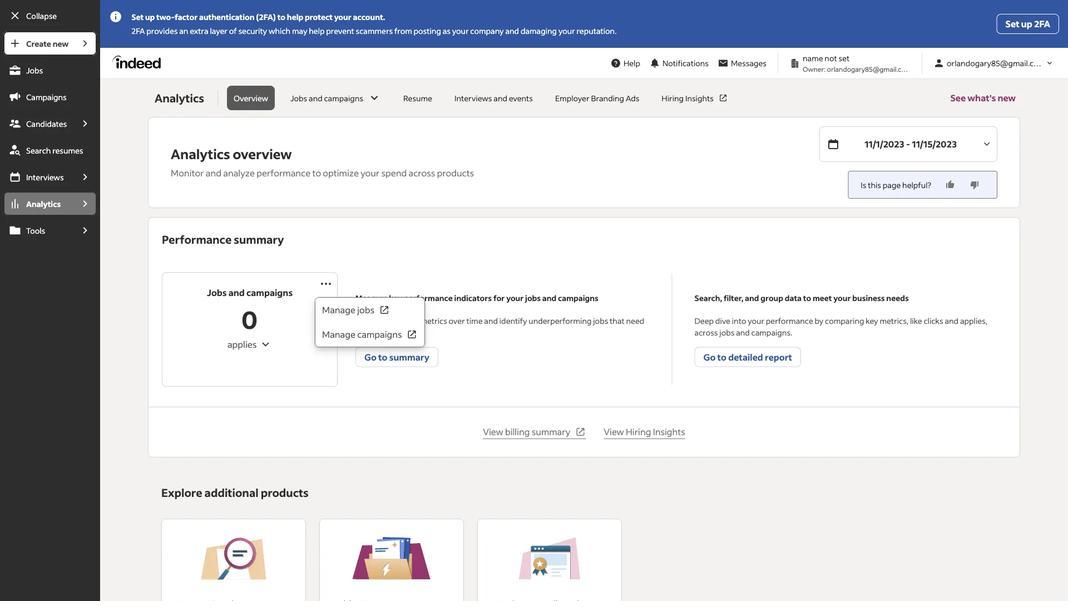 Task type: vqa. For each thing, say whether or not it's contained in the screenshot.
Management to the left
no



Task type: describe. For each thing, give the bounding box(es) containing it.
to inside 'link'
[[379, 351, 388, 363]]

search resumes
[[26, 145, 83, 155]]

go to detailed report
[[704, 351, 793, 363]]

deep
[[695, 316, 714, 326]]

view billing summary
[[483, 426, 571, 438]]

analytics overview monitor and analyze performance to optimize your spend across products
[[171, 145, 474, 179]]

applies,
[[961, 316, 988, 326]]

ads
[[626, 93, 640, 103]]

dive
[[716, 316, 731, 326]]

candidates link
[[3, 111, 74, 136]]

key inside evaluate your key metrics over time and identify underperforming jobs that need your attention.
[[407, 316, 419, 326]]

deep dive into your performance by comparing key metrics, like clicks and applies, across jobs and campaigns.
[[695, 316, 988, 337]]

go to summary
[[365, 351, 430, 363]]

employer branding ads
[[556, 93, 640, 103]]

hiring insights link
[[655, 86, 735, 110]]

-
[[907, 138, 911, 150]]

set up 2fa link
[[997, 14, 1060, 34]]

optimize
[[323, 167, 359, 179]]

from
[[395, 26, 412, 36]]

indicators
[[455, 293, 492, 303]]

manage for manage jobs
[[322, 304, 356, 316]]

across inside the deep dive into your performance by comparing key metrics, like clicks and applies, across jobs and campaigns.
[[695, 327, 718, 337]]

your inside the deep dive into your performance by comparing key metrics, like clicks and applies, across jobs and campaigns.
[[748, 316, 765, 326]]

explore additional products
[[161, 485, 309, 500]]

to inside the set up two-factor authentication (2fa) to help protect your account. 2fa provides an extra layer of security which may help prevent scammers from posting as your company and damaging your reputation.
[[278, 12, 286, 22]]

products inside analytics overview monitor and analyze performance to optimize your spend across products
[[437, 167, 474, 179]]

events
[[509, 93, 533, 103]]

key inside the deep dive into your performance by comparing key metrics, like clicks and applies, across jobs and campaigns.
[[866, 316, 879, 326]]

factor
[[175, 12, 198, 22]]

time
[[467, 316, 483, 326]]

analytics inside analytics overview monitor and analyze performance to optimize your spend across products
[[171, 145, 230, 162]]

page
[[883, 180, 901, 190]]

layer
[[210, 26, 228, 36]]

create new link
[[3, 31, 74, 56]]

orlandogary85@gmail.com inside popup button
[[947, 58, 1046, 68]]

identify
[[500, 316, 527, 326]]

campaigns.
[[752, 327, 793, 337]]

filter,
[[724, 293, 744, 303]]

as
[[443, 26, 451, 36]]

jobs for jobs and campaigns
[[291, 93, 307, 103]]

manage for manage campaigns
[[322, 329, 356, 340]]

create
[[26, 38, 51, 48]]

this page is helpful image
[[945, 179, 956, 190]]

candidates
[[26, 119, 67, 129]]

measure
[[356, 293, 388, 303]]

0 vertical spatial analytics
[[155, 91, 204, 105]]

2 vertical spatial analytics
[[26, 199, 61, 209]]

may
[[292, 26, 308, 36]]

jobs and campaigns 0
[[207, 287, 293, 335]]

spend
[[382, 167, 407, 179]]

search, filter, and group data to meet your business needs
[[695, 293, 909, 303]]

search resumes link
[[3, 138, 97, 163]]

0 vertical spatial summary
[[234, 232, 284, 247]]

report
[[765, 351, 793, 363]]

account.
[[353, 12, 385, 22]]

notifications button
[[645, 51, 714, 75]]

your right as
[[452, 26, 469, 36]]

campaigns
[[26, 92, 67, 102]]

jobs for jobs and campaigns 0
[[207, 287, 227, 298]]

over
[[449, 316, 465, 326]]

see what's new
[[951, 92, 1016, 104]]

two-
[[156, 12, 175, 22]]

detailed
[[729, 351, 764, 363]]

of
[[229, 26, 237, 36]]

0 horizontal spatial key
[[389, 293, 402, 303]]

billing
[[505, 426, 530, 438]]

this page is not helpful image
[[970, 179, 981, 190]]

resumes
[[52, 145, 83, 155]]

and inside the set up two-factor authentication (2fa) to help protect your account. 2fa provides an extra layer of security which may help prevent scammers from posting as your company and damaging your reputation.
[[506, 26, 519, 36]]

needs
[[887, 293, 909, 303]]

interviews and events link
[[448, 86, 540, 110]]

name not set owner: orlandogary85@gmail.com
[[803, 53, 912, 73]]

interviews link
[[3, 165, 74, 189]]

11/1/2023 - 11/15/2023
[[865, 138, 957, 150]]

and inside jobs and campaigns 0
[[229, 287, 245, 298]]

posting
[[414, 26, 441, 36]]

0 horizontal spatial help
[[287, 12, 303, 22]]

monitor
[[171, 167, 204, 179]]

interviews for interviews and events
[[455, 93, 492, 103]]

campaigns inside jobs and campaigns 0
[[247, 287, 293, 298]]

jobs and campaigns button
[[284, 86, 388, 110]]

go to summary link
[[356, 347, 439, 367]]

go for go to summary
[[365, 351, 377, 363]]

underperforming
[[529, 316, 592, 326]]

1 vertical spatial insights
[[653, 426, 686, 438]]

is this page helpful?
[[861, 180, 932, 190]]

reputation.
[[577, 26, 617, 36]]

indeed home image
[[113, 55, 166, 69]]

by
[[815, 316, 824, 326]]

1 horizontal spatial performance
[[404, 293, 453, 303]]

set for set up 2fa
[[1006, 18, 1020, 30]]

orlandogary85@gmail.com inside name not set owner: orlandogary85@gmail.com
[[827, 65, 912, 73]]

extra
[[190, 26, 209, 36]]

damaging
[[521, 26, 557, 36]]

your up prevent
[[334, 12, 352, 22]]

new inside button
[[998, 92, 1016, 104]]

go to detailed report link
[[695, 347, 802, 367]]

resume
[[404, 93, 432, 103]]

need
[[627, 316, 645, 326]]

protect
[[305, 12, 333, 22]]

business
[[853, 293, 885, 303]]

performance inside the deep dive into your performance by comparing key metrics, like clicks and applies, across jobs and campaigns.
[[766, 316, 814, 326]]

11/15/2023
[[912, 138, 957, 150]]

to left detailed
[[718, 351, 727, 363]]

like
[[911, 316, 923, 326]]

evaluate
[[356, 316, 387, 326]]

owner:
[[803, 65, 826, 73]]

prevent
[[326, 26, 354, 36]]

help button
[[606, 53, 645, 73]]



Task type: locate. For each thing, give the bounding box(es) containing it.
0 horizontal spatial new
[[53, 38, 69, 48]]

up inside set up 2fa link
[[1022, 18, 1033, 30]]

view hiring insights
[[604, 426, 686, 438]]

go down the manage campaigns link
[[365, 351, 377, 363]]

1 vertical spatial jobs
[[291, 93, 307, 103]]

jobs right "overview"
[[291, 93, 307, 103]]

manage
[[322, 304, 356, 316], [322, 329, 356, 340]]

overview
[[234, 93, 268, 103]]

view billing summary link
[[483, 425, 586, 439]]

1 horizontal spatial up
[[1022, 18, 1033, 30]]

0 horizontal spatial 2fa
[[131, 26, 145, 36]]

what's
[[968, 92, 997, 104]]

meet
[[813, 293, 832, 303]]

new
[[53, 38, 69, 48], [998, 92, 1016, 104]]

new right what's
[[998, 92, 1016, 104]]

authentication
[[199, 12, 255, 22]]

performance up the 'metrics'
[[404, 293, 453, 303]]

jobs down performance summary at the left of page
[[207, 287, 227, 298]]

key left metrics, at the bottom of the page
[[866, 316, 879, 326]]

1 vertical spatial across
[[695, 327, 718, 337]]

campaigns inside button
[[324, 93, 363, 103]]

view for view billing summary
[[483, 426, 504, 438]]

2 view from the left
[[604, 426, 624, 438]]

0 horizontal spatial orlandogary85@gmail.com
[[827, 65, 912, 73]]

1 horizontal spatial products
[[437, 167, 474, 179]]

orlandogary85@gmail.com
[[947, 58, 1046, 68], [827, 65, 912, 73]]

and inside button
[[309, 93, 323, 103]]

tools
[[26, 225, 45, 235]]

jobs inside the deep dive into your performance by comparing key metrics, like clicks and applies, across jobs and campaigns.
[[720, 327, 735, 337]]

summary inside 'link'
[[389, 351, 430, 363]]

1 go from the left
[[365, 351, 377, 363]]

jobs inside jobs and campaigns 0
[[207, 287, 227, 298]]

performance inside analytics overview monitor and analyze performance to optimize your spend across products
[[257, 167, 311, 179]]

go inside 'link'
[[365, 351, 377, 363]]

analytics link
[[3, 191, 74, 216]]

help up may
[[287, 12, 303, 22]]

1 manage from the top
[[322, 304, 356, 316]]

for
[[494, 293, 505, 303]]

1 vertical spatial performance
[[404, 293, 453, 303]]

0 horizontal spatial go
[[365, 351, 377, 363]]

2fa inside the set up two-factor authentication (2fa) to help protect your account. 2fa provides an extra layer of security which may help prevent scammers from posting as your company and damaging your reputation.
[[131, 26, 145, 36]]

1 vertical spatial products
[[261, 485, 309, 500]]

jobs up identify
[[526, 293, 541, 303]]

1 vertical spatial summary
[[389, 351, 430, 363]]

and inside evaluate your key metrics over time and identify underperforming jobs that need your attention.
[[484, 316, 498, 326]]

1 vertical spatial manage
[[322, 329, 356, 340]]

jobs inside evaluate your key metrics over time and identify underperforming jobs that need your attention.
[[594, 316, 609, 326]]

your down evaluate
[[356, 327, 372, 337]]

analytics down indeed home image
[[155, 91, 204, 105]]

is
[[861, 180, 867, 190]]

to left "optimize"
[[312, 167, 321, 179]]

metrics,
[[880, 316, 909, 326]]

2 vertical spatial jobs
[[207, 287, 227, 298]]

1 vertical spatial analytics
[[171, 145, 230, 162]]

resume link
[[397, 86, 439, 110]]

interviews left events
[[455, 93, 492, 103]]

0 horizontal spatial hiring
[[626, 426, 652, 438]]

0 horizontal spatial jobs
[[26, 65, 43, 75]]

collapse
[[26, 11, 57, 21]]

manage campaigns link
[[316, 322, 425, 347]]

1 vertical spatial interviews
[[26, 172, 64, 182]]

set up two-factor authentication (2fa) to help protect your account. 2fa provides an extra layer of security which may help prevent scammers from posting as your company and damaging your reputation.
[[131, 12, 617, 36]]

interviews for interviews
[[26, 172, 64, 182]]

manage campaigns
[[322, 329, 402, 340]]

manage inside 'link'
[[322, 304, 356, 316]]

1 horizontal spatial set
[[1006, 18, 1020, 30]]

search,
[[695, 293, 723, 303]]

up up orlandogary85@gmail.com popup button
[[1022, 18, 1033, 30]]

0 vertical spatial products
[[437, 167, 474, 179]]

set up orlandogary85@gmail.com popup button
[[1006, 18, 1020, 30]]

0 vertical spatial insights
[[686, 93, 714, 103]]

go
[[365, 351, 377, 363], [704, 351, 716, 363]]

2 vertical spatial summary
[[532, 426, 571, 438]]

hiring insights
[[662, 93, 714, 103]]

1 horizontal spatial help
[[309, 26, 325, 36]]

your right "into"
[[748, 316, 765, 326]]

go left detailed
[[704, 351, 716, 363]]

up inside the set up two-factor authentication (2fa) to help protect your account. 2fa provides an extra layer of security which may help prevent scammers from posting as your company and damaging your reputation.
[[145, 12, 155, 22]]

helpful?
[[903, 180, 932, 190]]

across inside analytics overview monitor and analyze performance to optimize your spend across products
[[409, 167, 435, 179]]

1 horizontal spatial summary
[[389, 351, 430, 363]]

campaigns
[[324, 93, 363, 103], [247, 287, 293, 298], [558, 293, 599, 303], [357, 329, 402, 340]]

key
[[389, 293, 402, 303], [407, 316, 419, 326], [866, 316, 879, 326]]

messages
[[731, 58, 767, 68]]

0 horizontal spatial summary
[[234, 232, 284, 247]]

security
[[238, 26, 267, 36]]

1 horizontal spatial new
[[998, 92, 1016, 104]]

menu bar
[[0, 31, 100, 601]]

0 vertical spatial performance
[[257, 167, 311, 179]]

1 horizontal spatial across
[[695, 327, 718, 337]]

0 horizontal spatial view
[[483, 426, 504, 438]]

1 horizontal spatial jobs
[[207, 287, 227, 298]]

summary for go to summary
[[389, 351, 430, 363]]

hiring
[[662, 93, 684, 103], [626, 426, 652, 438]]

key right measure at the left
[[389, 293, 402, 303]]

attention.
[[374, 327, 409, 337]]

measure key performance indicators for your jobs and campaigns
[[356, 293, 599, 303]]

an
[[179, 26, 188, 36]]

orlandogary85@gmail.com button
[[930, 53, 1060, 73]]

jobs link
[[3, 58, 97, 82]]

set
[[839, 53, 850, 63]]

across down deep
[[695, 327, 718, 337]]

2 horizontal spatial key
[[866, 316, 879, 326]]

help
[[287, 12, 303, 22], [309, 26, 325, 36]]

0 vertical spatial manage
[[322, 304, 356, 316]]

manage down the manage jobs
[[322, 329, 356, 340]]

0 horizontal spatial up
[[145, 12, 155, 22]]

your inside analytics overview monitor and analyze performance to optimize your spend across products
[[361, 167, 380, 179]]

0 vertical spatial across
[[409, 167, 435, 179]]

across
[[409, 167, 435, 179], [695, 327, 718, 337]]

set inside the set up two-factor authentication (2fa) to help protect your account. 2fa provides an extra layer of security which may help prevent scammers from posting as your company and damaging your reputation.
[[131, 12, 144, 22]]

jobs down dive on the bottom of the page
[[720, 327, 735, 337]]

2 horizontal spatial jobs
[[291, 93, 307, 103]]

2 manage from the top
[[322, 329, 356, 340]]

1 vertical spatial hiring
[[626, 426, 652, 438]]

search
[[26, 145, 51, 155]]

orlandogary85@gmail.com down set
[[827, 65, 912, 73]]

1 horizontal spatial view
[[604, 426, 624, 438]]

0 vertical spatial jobs
[[26, 65, 43, 75]]

performance down overview
[[257, 167, 311, 179]]

2 horizontal spatial summary
[[532, 426, 571, 438]]

set
[[131, 12, 144, 22], [1006, 18, 1020, 30]]

1 horizontal spatial hiring
[[662, 93, 684, 103]]

1 horizontal spatial orlandogary85@gmail.com
[[947, 58, 1046, 68]]

1 vertical spatial new
[[998, 92, 1016, 104]]

jobs for jobs
[[26, 65, 43, 75]]

branding
[[591, 93, 625, 103]]

key left the 'metrics'
[[407, 316, 419, 326]]

set left two-
[[131, 12, 144, 22]]

0
[[242, 303, 258, 335]]

your right for
[[507, 293, 524, 303]]

interviews
[[455, 93, 492, 103], [26, 172, 64, 182]]

into
[[732, 316, 747, 326]]

your up attention.
[[388, 316, 405, 326]]

performance
[[162, 232, 232, 247]]

across right spend
[[409, 167, 435, 179]]

0 horizontal spatial set
[[131, 12, 144, 22]]

notifications
[[663, 58, 709, 68]]

0 vertical spatial help
[[287, 12, 303, 22]]

jobs
[[526, 293, 541, 303], [357, 304, 375, 316], [594, 316, 609, 326], [720, 327, 735, 337]]

name not set owner: orlandogary85@gmail.com element
[[785, 52, 916, 74]]

tools link
[[3, 218, 74, 243]]

set for set up two-factor authentication (2fa) to help protect your account. 2fa provides an extra layer of security which may help prevent scammers from posting as your company and damaging your reputation.
[[131, 12, 144, 22]]

performance summary
[[162, 232, 284, 247]]

0 horizontal spatial across
[[409, 167, 435, 179]]

additional
[[205, 485, 259, 500]]

2 vertical spatial performance
[[766, 316, 814, 326]]

summary for view billing summary
[[532, 426, 571, 438]]

1 horizontal spatial interviews
[[455, 93, 492, 103]]

11/1/2023
[[865, 138, 905, 150]]

see what's new button
[[951, 79, 1016, 117]]

company
[[471, 26, 504, 36]]

toggle menu image
[[320, 277, 333, 291]]

group
[[761, 293, 784, 303]]

jobs inside 'link'
[[357, 304, 375, 316]]

menu bar containing create new
[[0, 31, 100, 601]]

0 horizontal spatial interviews
[[26, 172, 64, 182]]

provides
[[147, 26, 178, 36]]

analytics up monitor
[[171, 145, 230, 162]]

create new
[[26, 38, 69, 48]]

help
[[624, 58, 641, 68]]

to up which
[[278, 12, 286, 22]]

view for view hiring insights
[[604, 426, 624, 438]]

your right damaging
[[559, 26, 575, 36]]

and inside analytics overview monitor and analyze performance to optimize your spend across products
[[206, 167, 222, 179]]

0 vertical spatial interviews
[[455, 93, 492, 103]]

1 horizontal spatial key
[[407, 316, 419, 326]]

0 vertical spatial new
[[53, 38, 69, 48]]

up left two-
[[145, 12, 155, 22]]

your right meet
[[834, 293, 851, 303]]

1 vertical spatial help
[[309, 26, 325, 36]]

2 go from the left
[[704, 351, 716, 363]]

1 view from the left
[[483, 426, 504, 438]]

your left spend
[[361, 167, 380, 179]]

up for 2fa
[[1022, 18, 1033, 30]]

see
[[951, 92, 966, 104]]

up for two-
[[145, 12, 155, 22]]

employer branding ads link
[[549, 86, 646, 110]]

jobs left that
[[594, 316, 609, 326]]

1 horizontal spatial go
[[704, 351, 716, 363]]

interviews inside interviews and events link
[[455, 93, 492, 103]]

jobs down create new link on the top left of the page
[[26, 65, 43, 75]]

performance up campaigns.
[[766, 316, 814, 326]]

scammers
[[356, 26, 393, 36]]

view hiring insights link
[[604, 425, 686, 439]]

interviews down search resumes link
[[26, 172, 64, 182]]

to inside analytics overview monitor and analyze performance to optimize your spend across products
[[312, 167, 321, 179]]

1 horizontal spatial 2fa
[[1035, 18, 1051, 30]]

0 horizontal spatial performance
[[257, 167, 311, 179]]

0 vertical spatial hiring
[[662, 93, 684, 103]]

manage jobs
[[322, 304, 375, 316]]

jobs down measure at the left
[[357, 304, 375, 316]]

comparing
[[826, 316, 865, 326]]

campaigns link
[[3, 85, 97, 109]]

to down the manage campaigns link
[[379, 351, 388, 363]]

jobs inside button
[[291, 93, 307, 103]]

manage jobs link
[[316, 298, 425, 322]]

orlandogary85@gmail.com up see what's new
[[947, 58, 1046, 68]]

clicks
[[924, 316, 944, 326]]

analytics down the interviews link
[[26, 199, 61, 209]]

0 horizontal spatial products
[[261, 485, 309, 500]]

to right data
[[804, 293, 812, 303]]

view
[[483, 426, 504, 438], [604, 426, 624, 438]]

go for go to detailed report
[[704, 351, 716, 363]]

new right create
[[53, 38, 69, 48]]

overview
[[233, 145, 292, 162]]

data
[[785, 293, 802, 303]]

help down protect
[[309, 26, 325, 36]]

insights
[[686, 93, 714, 103], [653, 426, 686, 438]]

manage down toggle menu icon
[[322, 304, 356, 316]]

2 horizontal spatial performance
[[766, 316, 814, 326]]

collapse button
[[3, 3, 97, 28]]



